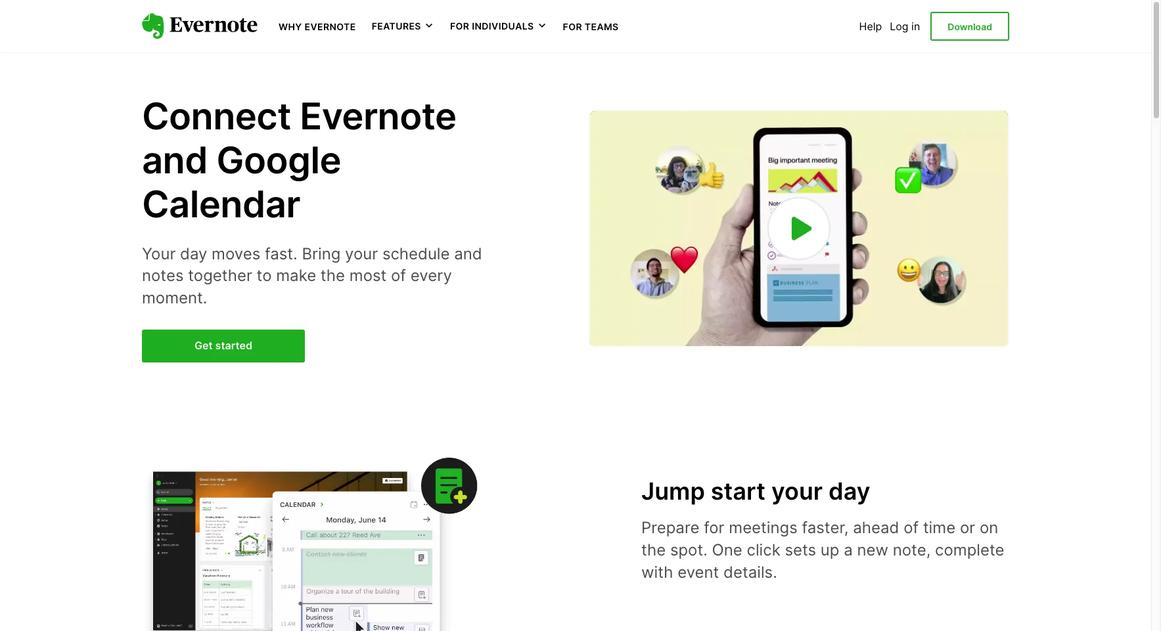 Task type: describe. For each thing, give the bounding box(es) containing it.
started
[[215, 339, 252, 352]]

to
[[257, 266, 272, 285]]

event
[[678, 563, 719, 582]]

on
[[980, 519, 998, 538]]

in
[[911, 20, 920, 33]]

log in
[[890, 20, 920, 33]]

start
[[711, 477, 766, 506]]

up
[[821, 541, 839, 560]]

get started link
[[142, 330, 305, 363]]

time
[[923, 519, 956, 538]]

day inside your day moves fast. bring your schedule and notes together to make the most of every moment.
[[180, 244, 207, 263]]

for individuals button
[[450, 20, 547, 33]]

get started
[[195, 339, 252, 352]]

for teams link
[[563, 20, 619, 33]]

for individuals
[[450, 21, 534, 32]]

click
[[747, 541, 781, 560]]

note,
[[893, 541, 931, 560]]

schedule
[[382, 244, 450, 263]]

features button
[[372, 20, 434, 33]]

google
[[216, 138, 341, 183]]

teams
[[585, 21, 619, 32]]

sets
[[785, 541, 816, 560]]

help
[[859, 20, 882, 33]]

fast.
[[265, 244, 297, 263]]

download link
[[931, 12, 1009, 41]]

help link
[[859, 20, 882, 33]]

or
[[960, 519, 975, 538]]

get
[[195, 339, 213, 352]]

your
[[142, 244, 176, 263]]

evernote for connect evernote and google calendar
[[300, 94, 457, 139]]

and inside connect evernote and google calendar
[[142, 138, 208, 183]]

why
[[279, 21, 302, 32]]

for for for individuals
[[450, 21, 469, 32]]

a
[[844, 541, 853, 560]]



Task type: vqa. For each thing, say whether or not it's contained in the screenshot.
Connect Evernote and Google Calendar
yes



Task type: locate. For each thing, give the bounding box(es) containing it.
of down schedule
[[391, 266, 406, 285]]

one
[[712, 541, 742, 560]]

for inside button
[[450, 21, 469, 32]]

the inside your day moves fast. bring your schedule and notes together to make the most of every moment.
[[321, 266, 345, 285]]

your up most
[[345, 244, 378, 263]]

prepare
[[641, 519, 699, 538]]

for left individuals
[[450, 21, 469, 32]]

0 vertical spatial day
[[180, 244, 207, 263]]

for
[[704, 519, 724, 538]]

1 horizontal spatial your
[[771, 477, 823, 506]]

why evernote
[[279, 21, 356, 32]]

1 horizontal spatial the
[[641, 541, 666, 560]]

1 horizontal spatial for
[[563, 21, 582, 32]]

make
[[276, 266, 316, 285]]

faster,
[[802, 519, 849, 538]]

of inside "prepare for meetings faster, ahead of time or on the spot. one click sets up a new note, complete with event details."
[[904, 519, 919, 538]]

1 vertical spatial the
[[641, 541, 666, 560]]

day
[[180, 244, 207, 263], [829, 477, 870, 506]]

log
[[890, 20, 909, 33]]

evernote
[[305, 21, 356, 32], [300, 94, 457, 139]]

jump start your day
[[641, 477, 870, 506]]

individuals
[[472, 21, 534, 32]]

of inside your day moves fast. bring your schedule and notes together to make the most of every moment.
[[391, 266, 406, 285]]

0 vertical spatial your
[[345, 244, 378, 263]]

spot.
[[670, 541, 708, 560]]

log in link
[[890, 20, 920, 33]]

0 vertical spatial the
[[321, 266, 345, 285]]

features
[[372, 21, 421, 32]]

ahead
[[853, 519, 899, 538]]

with
[[641, 563, 673, 582]]

jump
[[641, 477, 705, 506]]

most
[[349, 266, 387, 285]]

0 vertical spatial of
[[391, 266, 406, 285]]

1 vertical spatial and
[[454, 244, 482, 263]]

0 horizontal spatial of
[[391, 266, 406, 285]]

for teams
[[563, 21, 619, 32]]

your inside your day moves fast. bring your schedule and notes together to make the most of every moment.
[[345, 244, 378, 263]]

bring
[[302, 244, 341, 263]]

notes
[[142, 266, 184, 285]]

and inside your day moves fast. bring your schedule and notes together to make the most of every moment.
[[454, 244, 482, 263]]

prepare for meetings faster, ahead of time or on the spot. one click sets up a new note, complete with event details.
[[641, 519, 1004, 582]]

moment.
[[142, 288, 207, 307]]

1 vertical spatial of
[[904, 519, 919, 538]]

1 vertical spatial day
[[829, 477, 870, 506]]

and
[[142, 138, 208, 183], [454, 244, 482, 263]]

of
[[391, 266, 406, 285], [904, 519, 919, 538]]

day up faster,
[[829, 477, 870, 506]]

evernote for why evernote
[[305, 21, 356, 32]]

calendar evernote video thumbnail image
[[590, 111, 1008, 346]]

your up faster,
[[771, 477, 823, 506]]

evernote inside connect evernote and google calendar
[[300, 94, 457, 139]]

for for for teams
[[563, 21, 582, 32]]

day up together
[[180, 244, 207, 263]]

calendar
[[142, 182, 300, 227]]

0 vertical spatial evernote
[[305, 21, 356, 32]]

the down bring
[[321, 266, 345, 285]]

evernote logo image
[[142, 13, 258, 39]]

details.
[[724, 563, 777, 582]]

meetings
[[729, 519, 798, 538]]

the up with
[[641, 541, 666, 560]]

new
[[857, 541, 888, 560]]

play video image
[[783, 213, 815, 244]]

the
[[321, 266, 345, 285], [641, 541, 666, 560]]

0 vertical spatial and
[[142, 138, 208, 183]]

complete
[[935, 541, 1004, 560]]

of up note,
[[904, 519, 919, 538]]

moves
[[212, 244, 260, 263]]

evernote calendar integration image
[[142, 447, 484, 632]]

0 horizontal spatial the
[[321, 266, 345, 285]]

connect
[[142, 94, 291, 139]]

your
[[345, 244, 378, 263], [771, 477, 823, 506]]

1 vertical spatial evernote
[[300, 94, 457, 139]]

for
[[450, 21, 469, 32], [563, 21, 582, 32]]

1 horizontal spatial day
[[829, 477, 870, 506]]

0 horizontal spatial and
[[142, 138, 208, 183]]

1 horizontal spatial of
[[904, 519, 919, 538]]

every
[[411, 266, 452, 285]]

the inside "prepare for meetings faster, ahead of time or on the spot. one click sets up a new note, complete with event details."
[[641, 541, 666, 560]]

connect evernote and google calendar
[[142, 94, 457, 227]]

1 horizontal spatial and
[[454, 244, 482, 263]]

1 vertical spatial your
[[771, 477, 823, 506]]

0 horizontal spatial for
[[450, 21, 469, 32]]

0 horizontal spatial your
[[345, 244, 378, 263]]

why evernote link
[[279, 20, 356, 33]]

your day moves fast. bring your schedule and notes together to make the most of every moment.
[[142, 244, 482, 307]]

download
[[948, 21, 992, 32]]

together
[[188, 266, 252, 285]]

0 horizontal spatial day
[[180, 244, 207, 263]]

for left teams
[[563, 21, 582, 32]]



